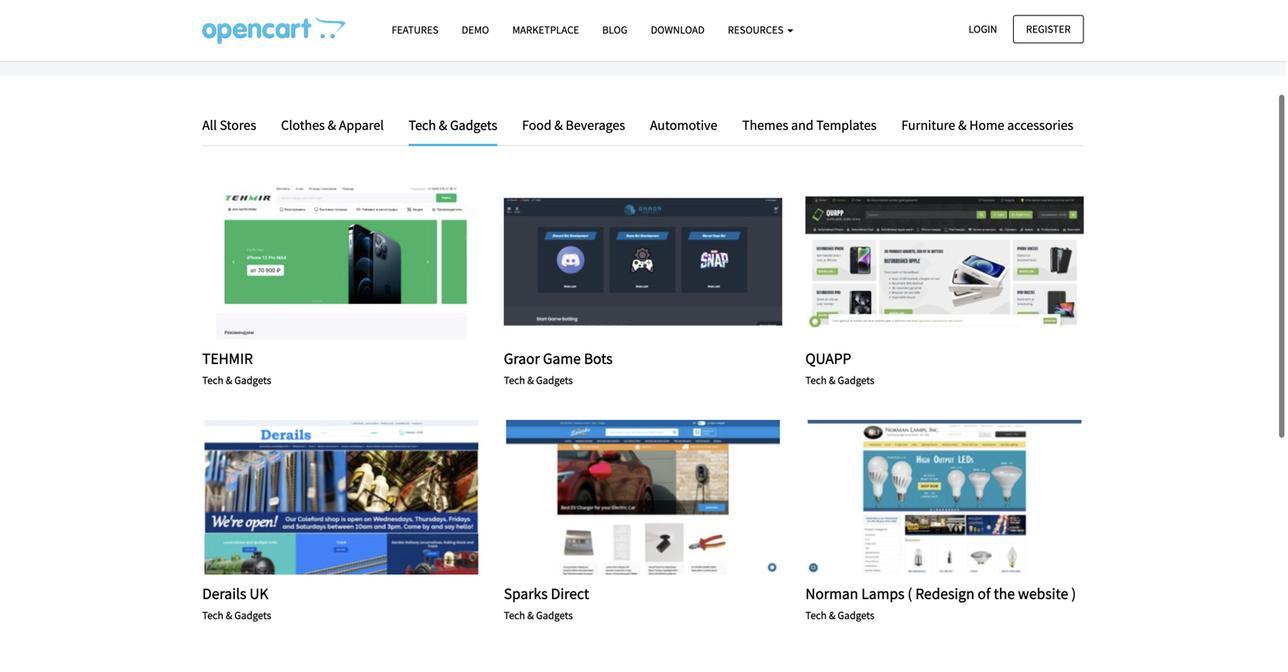 Task type: vqa. For each thing, say whether or not it's contained in the screenshot.
with
no



Task type: describe. For each thing, give the bounding box(es) containing it.
resources link
[[716, 16, 805, 43]]

website
[[1018, 584, 1069, 603]]

norman lamps ( redesign of the website ) tech & gadgets
[[806, 584, 1076, 622]]

graor game bots tech & gadgets
[[504, 349, 613, 387]]

gadgets inside 'tehmir tech & gadgets'
[[235, 373, 271, 387]]

view project link for sparks direct
[[601, 489, 686, 506]]

themes and templates link
[[731, 114, 889, 136]]

project for derails uk
[[332, 490, 384, 504]]

opencart - showcase image
[[202, 16, 345, 44]]

features link
[[380, 16, 450, 43]]

project for tehmir
[[332, 255, 384, 269]]

project for graor game bots
[[633, 255, 686, 269]]

home
[[970, 116, 1005, 134]]

all stores
[[202, 116, 256, 134]]

the
[[994, 584, 1015, 603]]

themes and templates
[[742, 116, 877, 134]]

view project link for derails uk
[[299, 489, 384, 506]]

& inside graor game bots tech & gadgets
[[527, 373, 534, 387]]

& inside sparks direct tech & gadgets
[[527, 608, 534, 622]]

register link
[[1013, 15, 1084, 43]]

view project link for tehmir
[[299, 254, 384, 271]]

derails
[[202, 584, 247, 603]]

sparks
[[504, 584, 548, 603]]

gadgets inside quapp tech & gadgets
[[838, 373, 875, 387]]

tech & gadgets link
[[397, 114, 509, 146]]

& inside furniture & home accessories link
[[958, 116, 967, 134]]

& inside quapp tech & gadgets
[[829, 373, 836, 387]]

view project for graor game bots
[[601, 255, 686, 269]]

gadgets inside graor game bots tech & gadgets
[[536, 373, 573, 387]]

furniture & home accessories
[[902, 116, 1074, 134]]

norman
[[806, 584, 859, 603]]

direct
[[551, 584, 589, 603]]

view for derails uk
[[299, 490, 328, 504]]

uk
[[250, 584, 269, 603]]

& inside tech & gadgets link
[[439, 116, 447, 134]]

sparks direct image
[[504, 420, 783, 575]]

graor
[[504, 349, 540, 368]]

food & beverages link
[[511, 114, 637, 136]]

clothes & apparel link
[[270, 114, 396, 136]]

stores
[[220, 116, 256, 134]]

view project for quapp
[[902, 255, 988, 269]]

food & beverages
[[522, 116, 625, 134]]

login
[[969, 22, 998, 36]]

derails uk tech & gadgets
[[202, 584, 271, 622]]

& inside the clothes & apparel link
[[328, 116, 336, 134]]

bots
[[584, 349, 613, 368]]

beverages
[[566, 116, 625, 134]]

lamps
[[862, 584, 905, 603]]

view project link for graor game bots
[[601, 254, 686, 271]]

view project link for norman lamps ( redesign of the website )
[[902, 489, 988, 506]]

all
[[202, 116, 217, 134]]

clothes
[[281, 116, 325, 134]]

view project for sparks direct
[[601, 490, 686, 504]]

& inside norman lamps ( redesign of the website ) tech & gadgets
[[829, 608, 836, 622]]

sparks direct tech & gadgets
[[504, 584, 589, 622]]

& inside food & beverages link
[[555, 116, 563, 134]]

tech inside 'tehmir tech & gadgets'
[[202, 373, 224, 387]]

gadgets inside sparks direct tech & gadgets
[[536, 608, 573, 622]]

automotive
[[650, 116, 718, 134]]

view project for derails uk
[[299, 490, 384, 504]]

view project for tehmir
[[299, 255, 384, 269]]



Task type: locate. For each thing, give the bounding box(es) containing it.
derails uk image
[[202, 420, 481, 575]]

demo
[[462, 23, 489, 37]]

download link
[[639, 16, 716, 43]]

gadgets down uk
[[235, 608, 271, 622]]

quapp
[[806, 349, 852, 368]]

(
[[908, 584, 913, 603]]

gadgets down game on the left of page
[[536, 373, 573, 387]]

marketplace
[[513, 23, 579, 37]]

furniture
[[902, 116, 956, 134]]

game
[[543, 349, 581, 368]]

automotive link
[[639, 114, 729, 136]]

view for tehmir
[[299, 255, 328, 269]]

apparel
[[339, 116, 384, 134]]

& inside 'tehmir tech & gadgets'
[[226, 373, 232, 387]]

gadgets inside derails uk tech & gadgets
[[235, 608, 271, 622]]

view for graor game bots
[[601, 255, 630, 269]]

themes
[[742, 116, 789, 134]]

tech right apparel
[[409, 116, 436, 134]]

gadgets down tehmir
[[235, 373, 271, 387]]

tehmir tech & gadgets
[[202, 349, 271, 387]]

tech inside derails uk tech & gadgets
[[202, 608, 224, 622]]

furniture & home accessories link
[[890, 114, 1074, 136]]

&
[[328, 116, 336, 134], [439, 116, 447, 134], [555, 116, 563, 134], [958, 116, 967, 134], [226, 373, 232, 387], [527, 373, 534, 387], [829, 373, 836, 387], [226, 608, 232, 622], [527, 608, 534, 622], [829, 608, 836, 622]]

marketplace link
[[501, 16, 591, 43]]

quapp tech & gadgets
[[806, 349, 875, 387]]

view project link for quapp
[[902, 254, 988, 271]]

view project link
[[299, 254, 384, 271], [601, 254, 686, 271], [902, 254, 988, 271], [299, 489, 384, 506], [601, 489, 686, 506], [902, 489, 988, 506]]

download
[[651, 23, 705, 37]]

tech down quapp
[[806, 373, 827, 387]]

clothes & apparel
[[281, 116, 384, 134]]

gadgets
[[450, 116, 498, 134], [235, 373, 271, 387], [536, 373, 573, 387], [838, 373, 875, 387], [235, 608, 271, 622], [536, 608, 573, 622], [838, 608, 875, 622]]

tech down tehmir
[[202, 373, 224, 387]]

tech & gadgets
[[409, 116, 498, 134]]

tehmir
[[202, 349, 253, 368]]

graor game bots image
[[504, 185, 783, 340]]

redesign
[[916, 584, 975, 603]]

tech inside norman lamps ( redesign of the website ) tech & gadgets
[[806, 608, 827, 622]]

food
[[522, 116, 552, 134]]

project
[[332, 255, 384, 269], [633, 255, 686, 269], [935, 255, 988, 269], [332, 490, 384, 504], [633, 490, 686, 504], [935, 490, 988, 504]]

view for norman lamps ( redesign of the website )
[[902, 490, 931, 504]]

project for norman lamps ( redesign of the website )
[[935, 490, 988, 504]]

features
[[392, 23, 439, 37]]

templates
[[817, 116, 877, 134]]

view for quapp
[[902, 255, 931, 269]]

project for quapp
[[935, 255, 988, 269]]

login link
[[956, 15, 1011, 43]]

blog link
[[591, 16, 639, 43]]

gadgets down direct
[[536, 608, 573, 622]]

tech inside quapp tech & gadgets
[[806, 373, 827, 387]]

gadgets down norman
[[838, 608, 875, 622]]

accessories
[[1008, 116, 1074, 134]]

tech
[[409, 116, 436, 134], [202, 373, 224, 387], [504, 373, 525, 387], [806, 373, 827, 387], [202, 608, 224, 622], [504, 608, 525, 622], [806, 608, 827, 622]]

resources
[[728, 23, 786, 37]]

project for sparks direct
[[633, 490, 686, 504]]

and
[[791, 116, 814, 134]]

register
[[1026, 22, 1071, 36]]

view project for norman lamps ( redesign of the website )
[[902, 490, 988, 504]]

& inside derails uk tech & gadgets
[[226, 608, 232, 622]]

view
[[299, 255, 328, 269], [601, 255, 630, 269], [902, 255, 931, 269], [299, 490, 328, 504], [601, 490, 630, 504], [902, 490, 931, 504]]

norman lamps  ( redesign of the website ) image
[[806, 420, 1084, 575]]

view project
[[299, 255, 384, 269], [601, 255, 686, 269], [902, 255, 988, 269], [299, 490, 384, 504], [601, 490, 686, 504], [902, 490, 988, 504]]

quapp image
[[806, 185, 1084, 340]]

tech down norman
[[806, 608, 827, 622]]

gadgets inside norman lamps ( redesign of the website ) tech & gadgets
[[838, 608, 875, 622]]

gadgets left food
[[450, 116, 498, 134]]

tehmir image
[[202, 185, 481, 340]]

blog
[[603, 23, 628, 37]]

demo link
[[450, 16, 501, 43]]

view for sparks direct
[[601, 490, 630, 504]]

tech inside sparks direct tech & gadgets
[[504, 608, 525, 622]]

tech down derails
[[202, 608, 224, 622]]

)
[[1072, 584, 1076, 603]]

of
[[978, 584, 991, 603]]

all stores link
[[202, 114, 268, 136]]

tech inside graor game bots tech & gadgets
[[504, 373, 525, 387]]

gadgets down quapp
[[838, 373, 875, 387]]

tech down graor
[[504, 373, 525, 387]]

tech down sparks
[[504, 608, 525, 622]]



